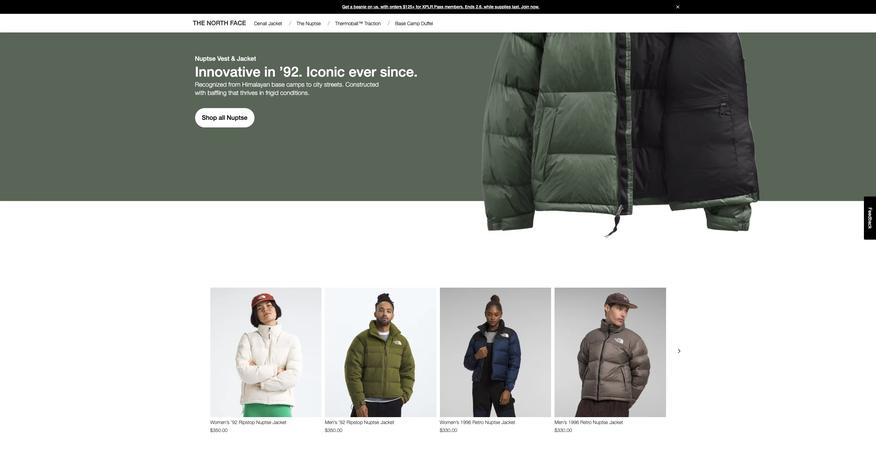Task type: locate. For each thing, give the bounding box(es) containing it.
retro
[[473, 419, 484, 425], [580, 419, 592, 425]]

e up b
[[868, 213, 873, 216]]

'92
[[231, 419, 238, 425], [339, 419, 345, 425]]

0 horizontal spatial men's
[[325, 419, 337, 425]]

1 '92 from the left
[[231, 419, 238, 425]]

get
[[342, 4, 349, 9]]

e
[[868, 210, 873, 213], [868, 213, 873, 216]]

1 vertical spatial with
[[195, 89, 206, 96]]

2 / from the left
[[328, 20, 330, 26]]

shop
[[202, 114, 217, 121]]

all
[[219, 114, 225, 121]]

jacket for men's '92 ripstop nuptse jacket
[[381, 419, 394, 425]]

xplr
[[422, 4, 433, 9]]

camps
[[286, 81, 305, 88]]

with right us, at the left top
[[381, 4, 389, 9]]

nuptse inside women's 1996 retro nuptse jacket $330.00
[[485, 419, 500, 425]]

$350.00
[[210, 427, 228, 433], [325, 427, 343, 433]]

0 horizontal spatial $330.00
[[440, 427, 457, 433]]

$350.00 for women's
[[210, 427, 228, 433]]

us,
[[374, 4, 379, 9]]

d
[[868, 216, 873, 218]]

2 horizontal spatial /
[[388, 20, 390, 26]]

men's 1996 retro nuptse jacket link
[[555, 419, 666, 426]]

jacket inside nuptse vest & jacket innovative in '92. iconic ever since. recognized from himalayan base camps to city streets. constructed with baffling that thrives in frigid conditions.
[[237, 55, 256, 62]]

women's
[[210, 419, 229, 425], [440, 419, 459, 425]]

women's 1996 retro nuptse jacket link
[[440, 419, 551, 426]]

jacket inside the women's '92 ripstop nuptse jacket $350.00
[[273, 419, 286, 425]]

1 horizontal spatial $350.00
[[325, 427, 343, 433]]

2 '92 from the left
[[339, 419, 345, 425]]

pass
[[434, 4, 444, 9]]

3 / from the left
[[388, 20, 390, 26]]

retro for men's
[[580, 419, 592, 425]]

$350.00 inside men's '92 ripstop nuptse jacket $350.00
[[325, 427, 343, 433]]

thermoball™ traction
[[335, 20, 381, 26]]

2 men's from the left
[[555, 419, 567, 425]]

men's
[[325, 419, 337, 425], [555, 419, 567, 425]]

men's 1996 retro nuptse jacket image
[[555, 288, 666, 417]]

0 horizontal spatial $350.00
[[210, 427, 228, 433]]

jacket inside men's '92 ripstop nuptse jacket $350.00
[[381, 419, 394, 425]]

1 horizontal spatial a
[[868, 221, 873, 224]]

1996 inside men's 1996 retro nuptse jacket $330.00
[[568, 419, 579, 425]]

women's '92 ripstop nuptse jacket link
[[210, 419, 322, 426]]

men's inside men's 1996 retro nuptse jacket $330.00
[[555, 419, 567, 425]]

0 horizontal spatial women's
[[210, 419, 229, 425]]

women's inside women's 1996 retro nuptse jacket $330.00
[[440, 419, 459, 425]]

in down himalayan
[[259, 89, 264, 96]]

c
[[868, 224, 873, 226]]

1 horizontal spatial ripstop
[[347, 419, 363, 425]]

retro inside men's 1996 retro nuptse jacket $330.00
[[580, 419, 592, 425]]

denali jacket button
[[252, 19, 285, 28]]

0 horizontal spatial retro
[[473, 419, 484, 425]]

0 horizontal spatial in
[[259, 89, 264, 96]]

recognized
[[195, 81, 227, 88]]

camp
[[407, 20, 420, 26]]

iconic
[[306, 64, 345, 80]]

close image
[[673, 5, 682, 8]]

1 horizontal spatial 1996
[[568, 419, 579, 425]]

1 horizontal spatial '92
[[339, 419, 345, 425]]

1 men's from the left
[[325, 419, 337, 425]]

1 vertical spatial a
[[868, 221, 873, 224]]

men's for men's '92 ripstop nuptse jacket $350.00
[[325, 419, 337, 425]]

denali
[[254, 20, 267, 26]]

1996
[[460, 419, 471, 425], [568, 419, 579, 425]]

/ for traction
[[388, 20, 390, 26]]

men's inside men's '92 ripstop nuptse jacket $350.00
[[325, 419, 337, 425]]

a right get
[[350, 4, 353, 9]]

women's for $350.00
[[210, 419, 229, 425]]

2 1996 from the left
[[568, 419, 579, 425]]

base camp duffel button
[[393, 19, 436, 28]]

1 e from the top
[[868, 210, 873, 213]]

jacket inside women's 1996 retro nuptse jacket $330.00
[[502, 419, 515, 425]]

nuptse
[[306, 20, 321, 26], [195, 55, 216, 62], [227, 114, 247, 121], [256, 419, 271, 425], [364, 419, 379, 425], [485, 419, 500, 425], [593, 419, 608, 425]]

1996 for men's
[[568, 419, 579, 425]]

retro for women's
[[473, 419, 484, 425]]

a inside the f e e d b a c k button
[[868, 221, 873, 224]]

baffling
[[208, 89, 227, 96]]

ends
[[465, 4, 475, 9]]

women's for $330.00
[[440, 419, 459, 425]]

1 $330.00 from the left
[[440, 427, 457, 433]]

retro inside women's 1996 retro nuptse jacket $330.00
[[473, 419, 484, 425]]

a up k
[[868, 221, 873, 224]]

'92 inside men's '92 ripstop nuptse jacket $350.00
[[339, 419, 345, 425]]

nuptse inside nuptse vest & jacket innovative in '92. iconic ever since. recognized from himalayan base camps to city streets. constructed with baffling that thrives in frigid conditions.
[[195, 55, 216, 62]]

1 horizontal spatial retro
[[580, 419, 592, 425]]

ever
[[349, 64, 376, 80]]

1 horizontal spatial in
[[264, 64, 276, 80]]

/ right the nuptse
[[328, 20, 330, 26]]

$350.00 inside the women's '92 ripstop nuptse jacket $350.00
[[210, 427, 228, 433]]

with down the recognized on the top left of the page
[[195, 89, 206, 96]]

1 horizontal spatial $330.00
[[555, 427, 572, 433]]

now.
[[531, 4, 540, 9]]

$330.00 inside men's 1996 retro nuptse jacket $330.00
[[555, 427, 572, 433]]

a
[[350, 4, 353, 9], [868, 221, 873, 224]]

ripstop for women's
[[239, 419, 255, 425]]

with
[[381, 4, 389, 9], [195, 89, 206, 96]]

e up d
[[868, 210, 873, 213]]

1 1996 from the left
[[460, 419, 471, 425]]

ripstop for men's
[[347, 419, 363, 425]]

2 $350.00 from the left
[[325, 427, 343, 433]]

in
[[264, 64, 276, 80], [259, 89, 264, 96]]

$330.00
[[440, 427, 457, 433], [555, 427, 572, 433]]

ripstop
[[239, 419, 255, 425], [347, 419, 363, 425]]

women's inside the women's '92 ripstop nuptse jacket $350.00
[[210, 419, 229, 425]]

/ left base at the left top of page
[[388, 20, 390, 26]]

1996 inside women's 1996 retro nuptse jacket $330.00
[[460, 419, 471, 425]]

base
[[272, 81, 285, 88]]

a inside get a beanie on us, with orders $125+ for xplr pass members. ends 2.6, while supplies last. join now. link
[[350, 4, 353, 9]]

$125+
[[403, 4, 415, 9]]

/
[[289, 20, 291, 26], [328, 20, 330, 26], [388, 20, 390, 26]]

0 horizontal spatial /
[[289, 20, 291, 26]]

streets.
[[324, 81, 344, 88]]

1 / from the left
[[289, 20, 291, 26]]

1 $350.00 from the left
[[210, 427, 228, 433]]

jacket inside men's 1996 retro nuptse jacket $330.00
[[609, 419, 623, 425]]

$330.00 for men's
[[555, 427, 572, 433]]

with inside nuptse vest & jacket innovative in '92. iconic ever since. recognized from himalayan base camps to city streets. constructed with baffling that thrives in frigid conditions.
[[195, 89, 206, 96]]

/ left the
[[289, 20, 291, 26]]

in up the base
[[264, 64, 276, 80]]

0 horizontal spatial with
[[195, 89, 206, 96]]

nuptse inside men's 1996 retro nuptse jacket $330.00
[[593, 419, 608, 425]]

0 horizontal spatial 1996
[[460, 419, 471, 425]]

f e e d b a c k button
[[864, 196, 876, 240]]

on
[[368, 4, 373, 9]]

1 women's from the left
[[210, 419, 229, 425]]

1 vertical spatial in
[[259, 89, 264, 96]]

1 ripstop from the left
[[239, 419, 255, 425]]

men's '92 ripstop nuptse jacket $350.00
[[325, 419, 394, 433]]

2 ripstop from the left
[[347, 419, 363, 425]]

0 vertical spatial a
[[350, 4, 353, 9]]

thermoball™ traction button
[[332, 19, 384, 28]]

1 horizontal spatial /
[[328, 20, 330, 26]]

men's for men's 1996 retro nuptse jacket $330.00
[[555, 419, 567, 425]]

orders
[[390, 4, 402, 9]]

0 horizontal spatial '92
[[231, 419, 238, 425]]

'92 for men's
[[339, 419, 345, 425]]

2 retro from the left
[[580, 419, 592, 425]]

'92 inside the women's '92 ripstop nuptse jacket $350.00
[[231, 419, 238, 425]]

0 horizontal spatial ripstop
[[239, 419, 255, 425]]

1 horizontal spatial with
[[381, 4, 389, 9]]

0 horizontal spatial a
[[350, 4, 353, 9]]

2 women's from the left
[[440, 419, 459, 425]]

ripstop inside the women's '92 ripstop nuptse jacket $350.00
[[239, 419, 255, 425]]

'92 for women's
[[231, 419, 238, 425]]

that
[[228, 89, 239, 96]]

jacket
[[268, 20, 282, 26], [237, 55, 256, 62], [273, 419, 286, 425], [381, 419, 394, 425], [502, 419, 515, 425], [609, 419, 623, 425]]

nuptse inside the women's '92 ripstop nuptse jacket $350.00
[[256, 419, 271, 425]]

2 $330.00 from the left
[[555, 427, 572, 433]]

base
[[395, 20, 406, 26]]

1 horizontal spatial men's
[[555, 419, 567, 425]]

1996 for women's
[[460, 419, 471, 425]]

while
[[484, 4, 494, 9]]

1 horizontal spatial women's
[[440, 419, 459, 425]]

$330.00 for women's
[[440, 427, 457, 433]]

1 retro from the left
[[473, 419, 484, 425]]

$330.00 inside women's 1996 retro nuptse jacket $330.00
[[440, 427, 457, 433]]

0 vertical spatial with
[[381, 4, 389, 9]]

base camp duffel
[[395, 20, 433, 26]]

traction
[[364, 20, 381, 26]]

ripstop inside men's '92 ripstop nuptse jacket $350.00
[[347, 419, 363, 425]]



Task type: vqa. For each thing, say whether or not it's contained in the screenshot.
Color
no



Task type: describe. For each thing, give the bounding box(es) containing it.
city
[[313, 81, 322, 88]]

'92.
[[279, 64, 302, 80]]

to
[[306, 81, 312, 88]]

duffel
[[421, 20, 433, 26]]

/ for nuptse
[[328, 20, 330, 26]]

constructed
[[346, 81, 379, 88]]

b
[[868, 218, 873, 221]]

women's '92 ripstop nuptse jacket image
[[210, 288, 322, 417]]

members.
[[445, 4, 464, 9]]

the north face
[[193, 19, 246, 27]]

thermoball™
[[335, 20, 363, 26]]

men's '92 ripstop nuptse jacket link
[[325, 419, 436, 426]]

men's 1996 retro nuptse jacket $330.00
[[555, 419, 623, 433]]

frigid
[[266, 89, 279, 96]]

$350.00 for men's
[[325, 427, 343, 433]]

/ for jacket
[[289, 20, 291, 26]]

vest
[[217, 55, 230, 62]]

himalayan
[[242, 81, 270, 88]]

get a beanie on us, with orders $125+ for xplr pass members. ends 2.6, while supplies last. join now.
[[342, 4, 540, 9]]

join
[[521, 4, 529, 9]]

k
[[868, 226, 873, 229]]

next image
[[675, 347, 683, 355]]

denali jacket
[[254, 20, 282, 26]]

men's '92 ripstop nuptse jacket image
[[325, 288, 436, 417]]

2 e from the top
[[868, 213, 873, 216]]

face
[[230, 19, 246, 27]]

shop all nuptse link
[[195, 108, 254, 127]]

last.
[[512, 4, 520, 9]]

f e e d b a c k
[[868, 207, 873, 229]]

get a beanie on us, with orders $125+ for xplr pass members. ends 2.6, while supplies last. join now. link
[[0, 0, 876, 14]]

jacket for women's 1996 retro nuptse jacket
[[502, 419, 515, 425]]

nuptse inside button
[[306, 20, 321, 26]]

women's '92 ripstop nuptse jacket $350.00
[[210, 419, 286, 433]]

nuptse vest & jacket innovative in '92. iconic ever since. recognized from himalayan base camps to city streets. constructed with baffling that thrives in frigid conditions.
[[195, 55, 425, 96]]

shop all nuptse
[[202, 114, 247, 121]]

conditions.
[[280, 89, 310, 96]]

supplies
[[495, 4, 511, 9]]

north
[[207, 19, 228, 27]]

nuptse inside men's '92 ripstop nuptse jacket $350.00
[[364, 419, 379, 425]]

for
[[416, 4, 421, 9]]

since.
[[380, 64, 418, 80]]

beanie
[[354, 4, 367, 9]]

f
[[868, 207, 873, 210]]

the nuptse
[[297, 20, 321, 26]]

a black and green nuptse jacket on a green background. image
[[0, 0, 876, 270]]

thrives
[[240, 89, 258, 96]]

2.6,
[[476, 4, 483, 9]]

the
[[193, 19, 205, 27]]

0 vertical spatial in
[[264, 64, 276, 80]]

&
[[231, 55, 235, 62]]

women's 1996 retro nuptse jacket image
[[440, 288, 551, 417]]

the
[[297, 20, 304, 26]]

women's 1996 retro nuptse jacket $330.00
[[440, 419, 515, 433]]

jacket for women's '92 ripstop nuptse jacket
[[273, 419, 286, 425]]

jacket for men's 1996 retro nuptse jacket
[[609, 419, 623, 425]]

from
[[228, 81, 240, 88]]

the nuptse button
[[294, 19, 324, 28]]

jacket inside button
[[268, 20, 282, 26]]

innovative
[[195, 64, 261, 80]]



